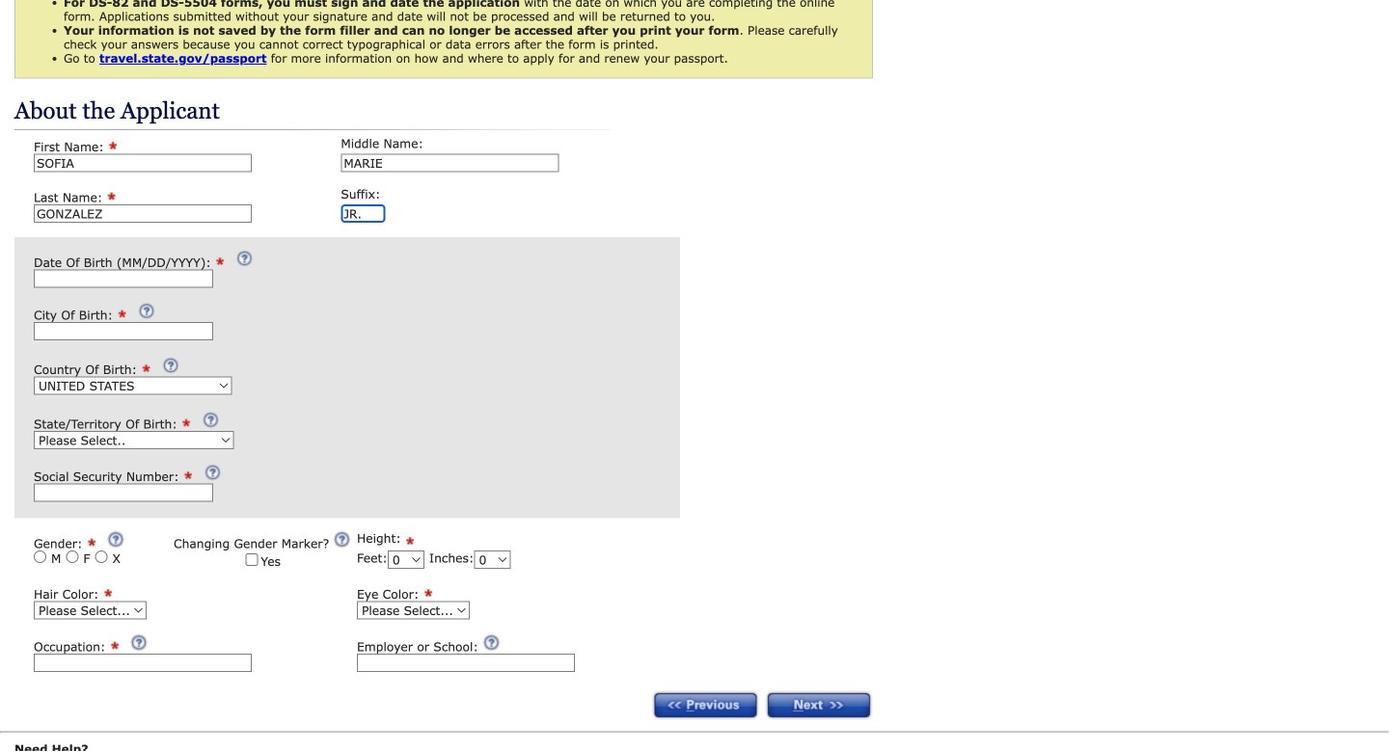 Task type: locate. For each thing, give the bounding box(es) containing it.
eye color is required image
[[423, 583, 436, 598]]

country of birth is required image
[[141, 359, 154, 373]]

None text field
[[34, 154, 252, 172], [341, 154, 559, 172], [34, 204, 252, 223], [34, 270, 213, 288], [34, 322, 213, 340], [34, 654, 252, 672], [34, 154, 252, 172], [341, 154, 559, 172], [34, 204, 252, 223], [34, 270, 213, 288], [34, 322, 213, 340], [34, 654, 252, 672]]

first name is required image
[[108, 136, 121, 150]]

ssn is required image
[[183, 466, 196, 480]]

None checkbox
[[245, 554, 258, 566]]

None image field
[[236, 250, 253, 267], [138, 302, 155, 320], [162, 357, 179, 374], [202, 411, 219, 429], [204, 464, 221, 481], [107, 531, 125, 548], [333, 531, 351, 548], [130, 634, 148, 652], [483, 634, 500, 652], [651, 691, 760, 720], [765, 691, 873, 720], [236, 250, 253, 267], [138, 302, 155, 320], [162, 357, 179, 374], [202, 411, 219, 429], [204, 464, 221, 481], [107, 531, 125, 548], [333, 531, 351, 548], [130, 634, 148, 652], [483, 634, 500, 652], [651, 691, 760, 720], [765, 691, 873, 720]]

None text field
[[341, 204, 385, 223], [34, 484, 213, 502], [357, 654, 575, 672], [341, 204, 385, 223], [34, 484, 213, 502], [357, 654, 575, 672]]

hair color is required image
[[103, 583, 116, 598]]

None radio
[[95, 551, 108, 563]]

occupation is required image
[[110, 636, 122, 651]]

height is required image
[[405, 531, 418, 546]]

None radio
[[34, 551, 46, 563], [66, 551, 79, 563], [34, 551, 46, 563], [66, 551, 79, 563]]



Task type: describe. For each thing, give the bounding box(es) containing it.
state/territory of birth is required image
[[182, 413, 194, 428]]

city of birth is required image
[[117, 304, 130, 319]]

last name is required image
[[107, 187, 119, 201]]

gender is required image
[[87, 533, 99, 547]]

date of birth is required image
[[215, 252, 228, 266]]



